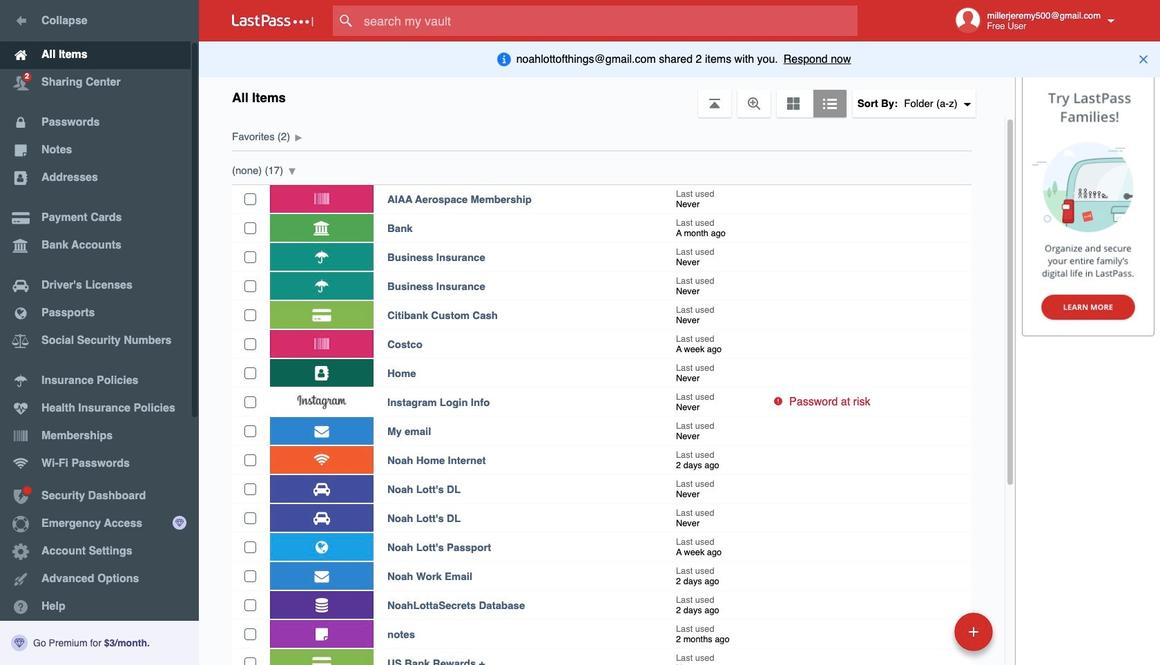 Task type: describe. For each thing, give the bounding box(es) containing it.
new item navigation
[[860, 609, 1002, 665]]

main navigation navigation
[[0, 0, 199, 665]]



Task type: vqa. For each thing, say whether or not it's contained in the screenshot.
Dialog
no



Task type: locate. For each thing, give the bounding box(es) containing it.
vault options navigation
[[199, 76, 1015, 117]]

main content main content
[[199, 117, 1005, 665]]

new item element
[[860, 612, 998, 651]]

search my vault text field
[[333, 6, 885, 36]]

lastpass image
[[232, 15, 314, 27]]

Search search field
[[333, 6, 885, 36]]



